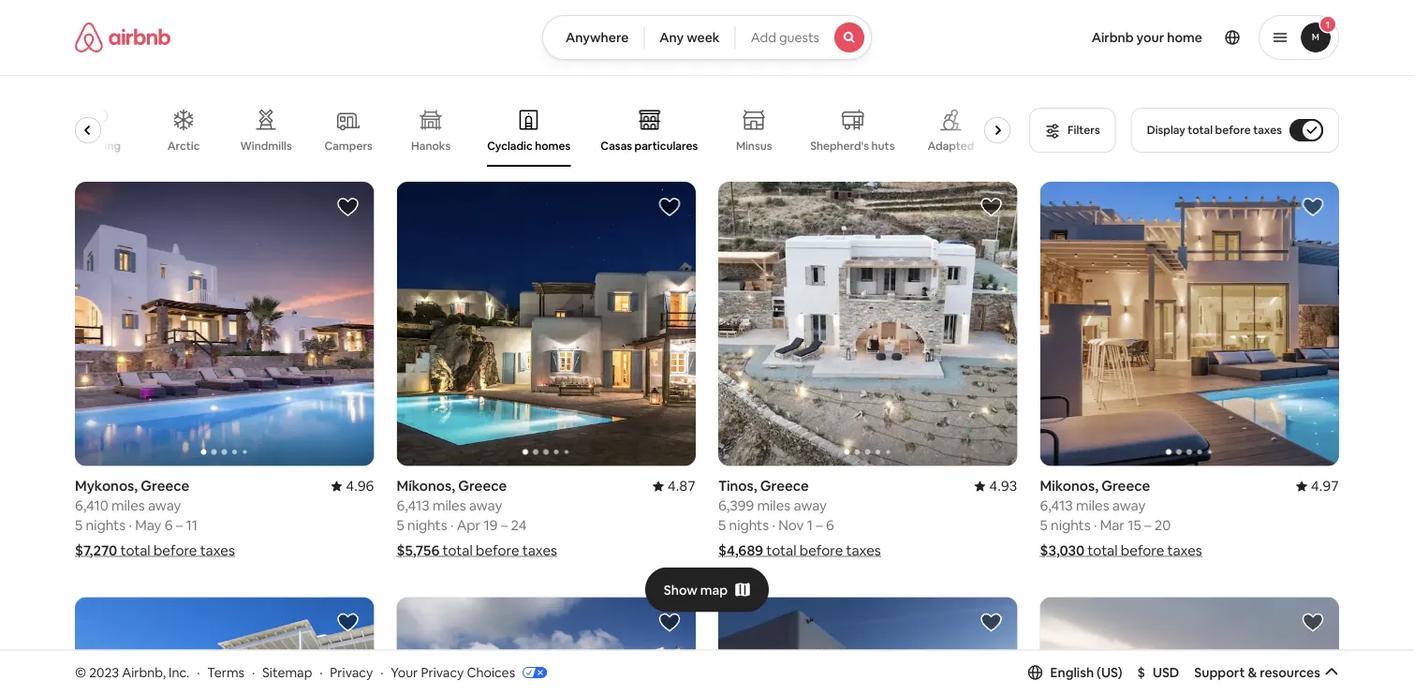 Task type: describe. For each thing, give the bounding box(es) containing it.
mykonos, greece 6,410 miles away 5 nights · may 6 – 11 $7,270 total before taxes
[[75, 477, 235, 560]]

6 inside tinos, greece 6,399 miles away 5 nights · nov 1 – 6 $4,689 total before taxes
[[826, 516, 835, 535]]

mar
[[1101, 516, 1125, 535]]

nights for $7,270
[[86, 516, 126, 535]]

week
[[687, 29, 720, 46]]

6,410
[[75, 497, 108, 515]]

none search field containing anywhere
[[542, 15, 872, 60]]

terms link
[[207, 664, 245, 681]]

your
[[391, 664, 418, 681]]

display total before taxes button
[[1131, 108, 1340, 153]]

$ usd
[[1138, 664, 1180, 681]]

add
[[751, 29, 777, 46]]

usd
[[1153, 664, 1180, 681]]

© 2023 airbnb, inc. ·
[[75, 664, 200, 681]]

©
[[75, 664, 86, 681]]

4.96
[[346, 477, 374, 495]]

$
[[1138, 664, 1146, 681]]

mikonos, greece 6,413 miles away 5 nights · mar 15 – 20 $3,030 total before taxes
[[1040, 477, 1203, 560]]

taxes for tinos, greece 6,399 miles away 5 nights · nov 1 – 6 $4,689 total before taxes
[[846, 542, 881, 560]]

add guests button
[[735, 15, 872, 60]]

before for míkonos, greece 6,413 miles away 5 nights · apr 19 – 24 $5,756 total before taxes
[[476, 542, 519, 560]]

· inside the mykonos, greece 6,410 miles away 5 nights · may 6 – 11 $7,270 total before taxes
[[129, 516, 132, 535]]

4.93 out of 5 average rating image
[[975, 477, 1018, 495]]

group containing casas particulares
[[75, 94, 1019, 167]]

shepherd's
[[811, 138, 869, 153]]

total for mykonos, greece 6,410 miles away 5 nights · may 6 – 11 $7,270 total before taxes
[[120, 542, 150, 560]]

privacy link
[[330, 664, 373, 681]]

19
[[484, 516, 498, 535]]

miles for nov
[[758, 497, 791, 515]]

mikonos,
[[1040, 477, 1099, 495]]

support
[[1195, 664, 1246, 681]]

4.93
[[990, 477, 1018, 495]]

· inside tinos, greece 6,399 miles away 5 nights · nov 1 – 6 $4,689 total before taxes
[[772, 516, 776, 535]]

(us)
[[1097, 664, 1123, 681]]

display
[[1147, 123, 1186, 137]]

· left privacy link
[[320, 664, 323, 681]]

greece for tinos, greece
[[761, 477, 809, 495]]

airbnb,
[[122, 664, 166, 681]]

greece for mikonos, greece
[[1102, 477, 1151, 495]]

tinos,
[[719, 477, 758, 495]]

– for 6
[[816, 516, 823, 535]]

your privacy choices
[[391, 664, 515, 681]]

4.96 out of 5 average rating image
[[331, 477, 374, 495]]

24
[[511, 516, 527, 535]]

terms
[[207, 664, 245, 681]]

filters
[[1068, 123, 1101, 137]]

support & resources button
[[1195, 664, 1340, 681]]

nov
[[779, 516, 804, 535]]

· left your
[[381, 664, 384, 681]]

golfing
[[82, 139, 121, 153]]

sitemap
[[262, 664, 312, 681]]

miles for mar
[[1076, 497, 1110, 515]]

casas particulares
[[601, 138, 698, 153]]

away for 19
[[469, 497, 502, 515]]

minsus
[[736, 139, 772, 153]]

4.87 out of 5 average rating image
[[653, 477, 696, 495]]

sitemap link
[[262, 664, 312, 681]]

any week button
[[644, 15, 736, 60]]

1 button
[[1259, 15, 1340, 60]]

show
[[664, 581, 698, 598]]

airbnb
[[1092, 29, 1134, 46]]

miles for may
[[111, 497, 145, 515]]

anywhere button
[[542, 15, 645, 60]]

before for mikonos, greece 6,413 miles away 5 nights · mar 15 – 20 $3,030 total before taxes
[[1121, 542, 1165, 560]]

$7,270
[[75, 542, 117, 560]]

any week
[[660, 29, 720, 46]]

away for 1
[[794, 497, 827, 515]]

airbnb your home
[[1092, 29, 1203, 46]]

add to wishlist: tinos, greece image
[[659, 611, 681, 634]]

add to wishlist: mykonos, greece image
[[337, 196, 359, 218]]

casas
[[601, 138, 632, 153]]

home
[[1168, 29, 1203, 46]]

windmills
[[240, 139, 292, 153]]

away for 15
[[1113, 497, 1146, 515]]

5 for $3,030
[[1040, 516, 1048, 535]]

taxes for mykonos, greece 6,410 miles away 5 nights · may 6 – 11 $7,270 total before taxes
[[200, 542, 235, 560]]

total for tinos, greece 6,399 miles away 5 nights · nov 1 – 6 $4,689 total before taxes
[[767, 542, 797, 560]]

support & resources
[[1195, 664, 1321, 681]]

4.97
[[1311, 477, 1340, 495]]

taxes for mikonos, greece 6,413 miles away 5 nights · mar 15 – 20 $3,030 total before taxes
[[1168, 542, 1203, 560]]

greece for míkonos, greece
[[458, 477, 507, 495]]

english (us) button
[[1028, 664, 1123, 681]]

4.87
[[668, 477, 696, 495]]

20
[[1155, 516, 1171, 535]]

campers
[[325, 139, 373, 153]]

total inside button
[[1188, 123, 1213, 137]]

$4,689
[[719, 542, 764, 560]]

your privacy choices link
[[391, 664, 547, 682]]

english
[[1051, 664, 1094, 681]]

$5,756
[[397, 542, 440, 560]]

filters button
[[1030, 108, 1116, 153]]

– for 24
[[501, 516, 508, 535]]



Task type: locate. For each thing, give the bounding box(es) containing it.
·
[[129, 516, 132, 535], [451, 516, 454, 535], [772, 516, 776, 535], [1094, 516, 1097, 535], [197, 664, 200, 681], [252, 664, 255, 681], [320, 664, 323, 681], [381, 664, 384, 681]]

$3,030
[[1040, 542, 1085, 560]]

total inside tinos, greece 6,399 miles away 5 nights · nov 1 – 6 $4,689 total before taxes
[[767, 542, 797, 560]]

add to wishlist: míkonos, greece image
[[659, 196, 681, 218]]

1 miles from the left
[[111, 497, 145, 515]]

away up nov
[[794, 497, 827, 515]]

before inside button
[[1216, 123, 1251, 137]]

before inside tinos, greece 6,399 miles away 5 nights · nov 1 – 6 $4,689 total before taxes
[[800, 542, 843, 560]]

1 greece from the left
[[141, 477, 190, 495]]

add to wishlist: tinos, greece image
[[980, 196, 1003, 218]]

taxes inside the mykonos, greece 6,410 miles away 5 nights · may 6 – 11 $7,270 total before taxes
[[200, 542, 235, 560]]

0 horizontal spatial 6,413
[[397, 497, 430, 515]]

1 horizontal spatial privacy
[[421, 664, 464, 681]]

total inside "mikonos, greece 6,413 miles away 5 nights · mar 15 – 20 $3,030 total before taxes"
[[1088, 542, 1118, 560]]

3 nights from the left
[[729, 516, 769, 535]]

away
[[148, 497, 181, 515], [469, 497, 502, 515], [794, 497, 827, 515], [1113, 497, 1146, 515]]

nights down 6,410
[[86, 516, 126, 535]]

6,413 for mikonos, greece
[[1040, 497, 1073, 515]]

míkonos, greece 6,413 miles away 5 nights · apr 19 – 24 $5,756 total before taxes
[[397, 477, 557, 560]]

– inside míkonos, greece 6,413 miles away 5 nights · apr 19 – 24 $5,756 total before taxes
[[501, 516, 508, 535]]

miles up mar
[[1076, 497, 1110, 515]]

total for míkonos, greece 6,413 miles away 5 nights · apr 19 – 24 $5,756 total before taxes
[[443, 542, 473, 560]]

nights up $3,030
[[1051, 516, 1091, 535]]

before down 11
[[154, 542, 197, 560]]

particulares
[[635, 138, 698, 153]]

away up "19"
[[469, 497, 502, 515]]

miles up may
[[111, 497, 145, 515]]

before inside the mykonos, greece 6,410 miles away 5 nights · may 6 – 11 $7,270 total before taxes
[[154, 542, 197, 560]]

6 inside the mykonos, greece 6,410 miles away 5 nights · may 6 – 11 $7,270 total before taxes
[[165, 516, 173, 535]]

add to wishlist: mykonos, greece image
[[1302, 611, 1325, 634]]

– right "19"
[[501, 516, 508, 535]]

1 6,413 from the left
[[397, 497, 430, 515]]

anywhere
[[566, 29, 629, 46]]

4 away from the left
[[1113, 497, 1146, 515]]

before inside míkonos, greece 6,413 miles away 5 nights · apr 19 – 24 $5,756 total before taxes
[[476, 542, 519, 560]]

greece
[[141, 477, 190, 495], [458, 477, 507, 495], [761, 477, 809, 495], [1102, 477, 1151, 495]]

total right display
[[1188, 123, 1213, 137]]

cycladic homes
[[487, 139, 571, 153]]

before right display
[[1216, 123, 1251, 137]]

add to wishlist: ormos agiou ioanni, greece image
[[337, 611, 359, 634]]

– right 15
[[1145, 516, 1152, 535]]

your
[[1137, 29, 1165, 46]]

nights for $3,030
[[1051, 516, 1091, 535]]

miles inside "mikonos, greece 6,413 miles away 5 nights · mar 15 – 20 $3,030 total before taxes"
[[1076, 497, 1110, 515]]

6,413 down mikonos,
[[1040, 497, 1073, 515]]

· inside míkonos, greece 6,413 miles away 5 nights · apr 19 – 24 $5,756 total before taxes
[[451, 516, 454, 535]]

resources
[[1260, 664, 1321, 681]]

1 horizontal spatial 6
[[826, 516, 835, 535]]

before for tinos, greece 6,399 miles away 5 nights · nov 1 – 6 $4,689 total before taxes
[[800, 542, 843, 560]]

1 privacy from the left
[[330, 664, 373, 681]]

2 5 from the left
[[397, 516, 405, 535]]

english (us)
[[1051, 664, 1123, 681]]

6,399
[[719, 497, 754, 515]]

show map
[[664, 581, 728, 598]]

may
[[135, 516, 161, 535]]

group
[[75, 94, 1019, 167], [75, 182, 374, 466], [397, 182, 696, 466], [719, 182, 1018, 466], [1040, 182, 1340, 466], [75, 597, 374, 695], [397, 597, 696, 695], [719, 597, 1018, 695], [1040, 597, 1340, 695]]

3 miles from the left
[[758, 497, 791, 515]]

· left may
[[129, 516, 132, 535]]

6,413 down míkonos,
[[397, 497, 430, 515]]

before down "19"
[[476, 542, 519, 560]]

2 nights from the left
[[408, 516, 447, 535]]

greece inside tinos, greece 6,399 miles away 5 nights · nov 1 – 6 $4,689 total before taxes
[[761, 477, 809, 495]]

profile element
[[895, 0, 1340, 75]]

arctic
[[168, 139, 200, 153]]

6
[[165, 516, 173, 535], [826, 516, 835, 535]]

away inside míkonos, greece 6,413 miles away 5 nights · apr 19 – 24 $5,756 total before taxes
[[469, 497, 502, 515]]

1 inside tinos, greece 6,399 miles away 5 nights · nov 1 – 6 $4,689 total before taxes
[[807, 516, 813, 535]]

5 inside the mykonos, greece 6,410 miles away 5 nights · may 6 – 11 $7,270 total before taxes
[[75, 516, 83, 535]]

5 up $5,756
[[397, 516, 405, 535]]

3 away from the left
[[794, 497, 827, 515]]

4.97 out of 5 average rating image
[[1296, 477, 1340, 495]]

– for 20
[[1145, 516, 1152, 535]]

· left apr
[[451, 516, 454, 535]]

miles inside míkonos, greece 6,413 miles away 5 nights · apr 19 – 24 $5,756 total before taxes
[[433, 497, 466, 515]]

4 – from the left
[[1145, 516, 1152, 535]]

1 vertical spatial add to wishlist: mikonos, greece image
[[980, 611, 1003, 634]]

taxes inside display total before taxes button
[[1254, 123, 1283, 137]]

5 up $3,030
[[1040, 516, 1048, 535]]

miles up apr
[[433, 497, 466, 515]]

5 down 6,410
[[75, 516, 83, 535]]

privacy down add to wishlist: ormos agiou ioanni, greece icon
[[330, 664, 373, 681]]

0 vertical spatial add to wishlist: mikonos, greece image
[[1302, 196, 1325, 218]]

1 inside dropdown button
[[1326, 18, 1331, 30]]

show map button
[[645, 567, 769, 612]]

greece for mykonos, greece
[[141, 477, 190, 495]]

6 right may
[[165, 516, 173, 535]]

any
[[660, 29, 684, 46]]

2 – from the left
[[501, 516, 508, 535]]

hanoks
[[411, 139, 451, 153]]

choices
[[467, 664, 515, 681]]

1 away from the left
[[148, 497, 181, 515]]

0 vertical spatial 1
[[1326, 18, 1331, 30]]

airbnb your home link
[[1081, 18, 1214, 57]]

1 nights from the left
[[86, 516, 126, 535]]

· right terms
[[252, 664, 255, 681]]

– for 11
[[176, 516, 183, 535]]

adapted
[[928, 139, 975, 153]]

nights inside the mykonos, greece 6,410 miles away 5 nights · may 6 – 11 $7,270 total before taxes
[[86, 516, 126, 535]]

4 greece from the left
[[1102, 477, 1151, 495]]

taxes inside "mikonos, greece 6,413 miles away 5 nights · mar 15 – 20 $3,030 total before taxes"
[[1168, 542, 1203, 560]]

· right inc.
[[197, 664, 200, 681]]

taxes for míkonos, greece 6,413 miles away 5 nights · apr 19 – 24 $5,756 total before taxes
[[523, 542, 557, 560]]

2 away from the left
[[469, 497, 502, 515]]

away up 15
[[1113, 497, 1146, 515]]

5 for $5,756
[[397, 516, 405, 535]]

5
[[75, 516, 83, 535], [397, 516, 405, 535], [719, 516, 726, 535], [1040, 516, 1048, 535]]

away up may
[[148, 497, 181, 515]]

map
[[701, 581, 728, 598]]

homes
[[535, 139, 571, 153]]

total down apr
[[443, 542, 473, 560]]

inc.
[[169, 664, 190, 681]]

before for mykonos, greece 6,410 miles away 5 nights · may 6 – 11 $7,270 total before taxes
[[154, 542, 197, 560]]

nights inside míkonos, greece 6,413 miles away 5 nights · apr 19 – 24 $5,756 total before taxes
[[408, 516, 447, 535]]

guests
[[779, 29, 820, 46]]

5 down 6,399
[[719, 516, 726, 535]]

greece inside "mikonos, greece 6,413 miles away 5 nights · mar 15 – 20 $3,030 total before taxes"
[[1102, 477, 1151, 495]]

privacy right your
[[421, 664, 464, 681]]

6,413 inside míkonos, greece 6,413 miles away 5 nights · apr 19 – 24 $5,756 total before taxes
[[397, 497, 430, 515]]

3 5 from the left
[[719, 516, 726, 535]]

huts
[[872, 138, 895, 153]]

5 for $4,689
[[719, 516, 726, 535]]

privacy
[[330, 664, 373, 681], [421, 664, 464, 681]]

0 horizontal spatial 1
[[807, 516, 813, 535]]

None search field
[[542, 15, 872, 60]]

greece up 15
[[1102, 477, 1151, 495]]

–
[[176, 516, 183, 535], [501, 516, 508, 535], [816, 516, 823, 535], [1145, 516, 1152, 535]]

miles inside the mykonos, greece 6,410 miles away 5 nights · may 6 – 11 $7,270 total before taxes
[[111, 497, 145, 515]]

2 6,413 from the left
[[1040, 497, 1073, 515]]

taxes inside míkonos, greece 6,413 miles away 5 nights · apr 19 – 24 $5,756 total before taxes
[[523, 542, 557, 560]]

apr
[[457, 516, 481, 535]]

nights inside "mikonos, greece 6,413 miles away 5 nights · mar 15 – 20 $3,030 total before taxes"
[[1051, 516, 1091, 535]]

5 inside míkonos, greece 6,413 miles away 5 nights · apr 19 – 24 $5,756 total before taxes
[[397, 516, 405, 535]]

greece up nov
[[761, 477, 809, 495]]

before
[[1216, 123, 1251, 137], [154, 542, 197, 560], [476, 542, 519, 560], [800, 542, 843, 560], [1121, 542, 1165, 560]]

before down nov
[[800, 542, 843, 560]]

2 greece from the left
[[458, 477, 507, 495]]

terms · sitemap · privacy
[[207, 664, 373, 681]]

1 – from the left
[[176, 516, 183, 535]]

cycladic
[[487, 139, 533, 153]]

total for mikonos, greece 6,413 miles away 5 nights · mar 15 – 20 $3,030 total before taxes
[[1088, 542, 1118, 560]]

– right nov
[[816, 516, 823, 535]]

1 horizontal spatial 6,413
[[1040, 497, 1073, 515]]

taxes inside tinos, greece 6,399 miles away 5 nights · nov 1 – 6 $4,689 total before taxes
[[846, 542, 881, 560]]

away for 6
[[148, 497, 181, 515]]

add guests
[[751, 29, 820, 46]]

· inside "mikonos, greece 6,413 miles away 5 nights · mar 15 – 20 $3,030 total before taxes"
[[1094, 516, 1097, 535]]

&
[[1248, 664, 1258, 681]]

– left 11
[[176, 516, 183, 535]]

· left mar
[[1094, 516, 1097, 535]]

away inside "mikonos, greece 6,413 miles away 5 nights · mar 15 – 20 $3,030 total before taxes"
[[1113, 497, 1146, 515]]

3 greece from the left
[[761, 477, 809, 495]]

– inside "mikonos, greece 6,413 miles away 5 nights · mar 15 – 20 $3,030 total before taxes"
[[1145, 516, 1152, 535]]

tinos, greece 6,399 miles away 5 nights · nov 1 – 6 $4,689 total before taxes
[[719, 477, 881, 560]]

3 – from the left
[[816, 516, 823, 535]]

before inside "mikonos, greece 6,413 miles away 5 nights · mar 15 – 20 $3,030 total before taxes"
[[1121, 542, 1165, 560]]

1
[[1326, 18, 1331, 30], [807, 516, 813, 535]]

miles up nov
[[758, 497, 791, 515]]

nights inside tinos, greece 6,399 miles away 5 nights · nov 1 – 6 $4,689 total before taxes
[[729, 516, 769, 535]]

míkonos,
[[397, 477, 455, 495]]

1 horizontal spatial 1
[[1326, 18, 1331, 30]]

total down mar
[[1088, 542, 1118, 560]]

6,413 inside "mikonos, greece 6,413 miles away 5 nights · mar 15 – 20 $3,030 total before taxes"
[[1040, 497, 1073, 515]]

total down nov
[[767, 542, 797, 560]]

– inside tinos, greece 6,399 miles away 5 nights · nov 1 – 6 $4,689 total before taxes
[[816, 516, 823, 535]]

2023
[[89, 664, 119, 681]]

nights
[[86, 516, 126, 535], [408, 516, 447, 535], [729, 516, 769, 535], [1051, 516, 1091, 535]]

4 5 from the left
[[1040, 516, 1048, 535]]

2 miles from the left
[[433, 497, 466, 515]]

11
[[186, 516, 198, 535]]

away inside tinos, greece 6,399 miles away 5 nights · nov 1 – 6 $4,689 total before taxes
[[794, 497, 827, 515]]

2 privacy from the left
[[421, 664, 464, 681]]

add to wishlist: mikonos, greece image
[[1302, 196, 1325, 218], [980, 611, 1003, 634]]

nights for $5,756
[[408, 516, 447, 535]]

1 horizontal spatial add to wishlist: mikonos, greece image
[[1302, 196, 1325, 218]]

1 5 from the left
[[75, 516, 83, 535]]

4 nights from the left
[[1051, 516, 1091, 535]]

miles for apr
[[433, 497, 466, 515]]

greece inside the mykonos, greece 6,410 miles away 5 nights · may 6 – 11 $7,270 total before taxes
[[141, 477, 190, 495]]

2 6 from the left
[[826, 516, 835, 535]]

nights for $4,689
[[729, 516, 769, 535]]

6,413 for míkonos, greece
[[397, 497, 430, 515]]

nights down 6,399
[[729, 516, 769, 535]]

0 horizontal spatial add to wishlist: mikonos, greece image
[[980, 611, 1003, 634]]

nights up $5,756
[[408, 516, 447, 535]]

1 vertical spatial 1
[[807, 516, 813, 535]]

away inside the mykonos, greece 6,410 miles away 5 nights · may 6 – 11 $7,270 total before taxes
[[148, 497, 181, 515]]

5 for $7,270
[[75, 516, 83, 535]]

taxes
[[1254, 123, 1283, 137], [200, 542, 235, 560], [523, 542, 557, 560], [846, 542, 881, 560], [1168, 542, 1203, 560]]

– inside the mykonos, greece 6,410 miles away 5 nights · may 6 – 11 $7,270 total before taxes
[[176, 516, 183, 535]]

6 right nov
[[826, 516, 835, 535]]

5 inside "mikonos, greece 6,413 miles away 5 nights · mar 15 – 20 $3,030 total before taxes"
[[1040, 516, 1048, 535]]

5 inside tinos, greece 6,399 miles away 5 nights · nov 1 – 6 $4,689 total before taxes
[[719, 516, 726, 535]]

miles inside tinos, greece 6,399 miles away 5 nights · nov 1 – 6 $4,689 total before taxes
[[758, 497, 791, 515]]

greece up "19"
[[458, 477, 507, 495]]

shepherd's huts
[[811, 138, 895, 153]]

6,413
[[397, 497, 430, 515], [1040, 497, 1073, 515]]

0 horizontal spatial privacy
[[330, 664, 373, 681]]

greece inside míkonos, greece 6,413 miles away 5 nights · apr 19 – 24 $5,756 total before taxes
[[458, 477, 507, 495]]

0 horizontal spatial 6
[[165, 516, 173, 535]]

display total before taxes
[[1147, 123, 1283, 137]]

1 6 from the left
[[165, 516, 173, 535]]

total inside the mykonos, greece 6,410 miles away 5 nights · may 6 – 11 $7,270 total before taxes
[[120, 542, 150, 560]]

mykonos,
[[75, 477, 138, 495]]

4 miles from the left
[[1076, 497, 1110, 515]]

total inside míkonos, greece 6,413 miles away 5 nights · apr 19 – 24 $5,756 total before taxes
[[443, 542, 473, 560]]

greece up may
[[141, 477, 190, 495]]

· left nov
[[772, 516, 776, 535]]

total down may
[[120, 542, 150, 560]]

before down 15
[[1121, 542, 1165, 560]]

15
[[1128, 516, 1142, 535]]



Task type: vqa. For each thing, say whether or not it's contained in the screenshot.
15
yes



